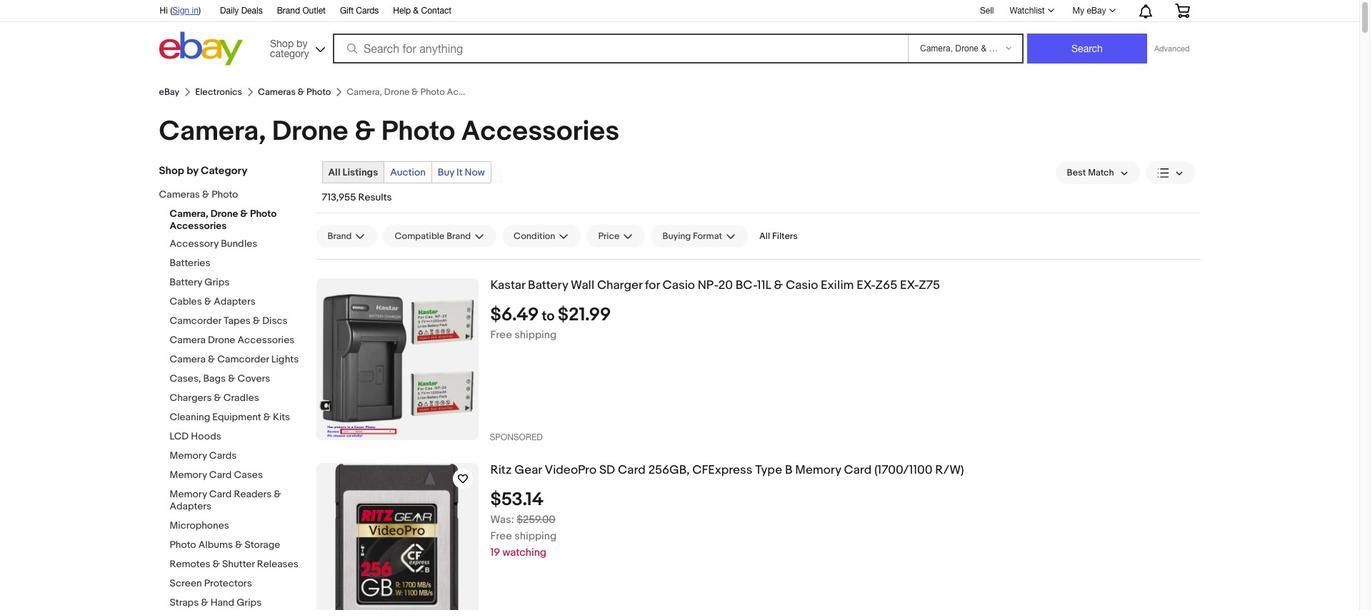 Task type: vqa. For each thing, say whether or not it's contained in the screenshot.
Screwdown
no



Task type: describe. For each thing, give the bounding box(es) containing it.
deals
[[241, 6, 263, 16]]

chargers
[[170, 392, 212, 404]]

filters
[[772, 231, 798, 242]]

2 horizontal spatial accessories
[[461, 115, 620, 149]]

compatible brand
[[395, 231, 471, 242]]

all filters
[[760, 231, 798, 242]]

storage
[[245, 539, 280, 552]]

ritz gear videopro sd card 256gb, cfexpress type b memory card (1700/1100 r/w) image
[[335, 464, 459, 611]]

batteries link
[[170, 257, 305, 271]]

by for category
[[297, 38, 308, 49]]

& down albums
[[213, 559, 220, 571]]

outlet
[[303, 6, 326, 16]]

0 horizontal spatial accessories
[[170, 220, 227, 232]]

& up bags at the left bottom of page
[[208, 354, 215, 366]]

remotes
[[170, 559, 211, 571]]

brand inside dropdown button
[[447, 231, 471, 242]]

condition
[[514, 231, 555, 242]]

ritz gear videopro sd card 256gb, cfexpress type b memory card (1700/1100 r/w) link
[[491, 464, 1201, 479]]

to
[[542, 309, 555, 325]]

auction link
[[385, 162, 431, 183]]

b
[[785, 464, 793, 478]]

1 vertical spatial drone
[[211, 208, 238, 220]]

cradles
[[224, 392, 259, 404]]

camera, inside cameras & photo camera, drone & photo accessories accessory bundles batteries battery grips cables & adapters camcorder tapes & discs camera drone accessories camera & camcorder lights cases, bags & covers chargers & cradles cleaning equipment & kits lcd hoods memory cards memory card cases memory card readers & adapters microphones photo albums & storage remotes & shutter releases screen protectors straps & hand grips
[[170, 208, 208, 220]]

& right cables
[[204, 296, 212, 308]]

2 ex- from the left
[[900, 279, 919, 293]]

camera drone accessories link
[[170, 334, 305, 348]]

watchlist link
[[1002, 2, 1061, 19]]

sign
[[172, 6, 190, 16]]

readers
[[234, 489, 272, 501]]

buying format
[[663, 231, 722, 242]]

713,955
[[322, 191, 356, 204]]

card left (1700/1100
[[844, 464, 872, 478]]

2 casio from the left
[[786, 279, 818, 293]]

videopro
[[545, 464, 597, 478]]

buy it now
[[438, 166, 485, 179]]

best
[[1067, 167, 1086, 179]]

category
[[270, 48, 309, 59]]

shop for shop by category
[[159, 164, 184, 178]]

$21.99
[[558, 304, 611, 326]]

brand button
[[316, 225, 378, 248]]

all listings link
[[323, 162, 384, 183]]

all listings
[[328, 166, 378, 179]]

20
[[719, 279, 733, 293]]

$259.00
[[517, 514, 556, 527]]

best match
[[1067, 167, 1114, 179]]

screen protectors link
[[170, 578, 305, 592]]

buy it now link
[[432, 162, 491, 183]]

type
[[755, 464, 782, 478]]

best match button
[[1056, 161, 1140, 184]]

& inside 'link'
[[774, 279, 783, 293]]

shipping for $53.14
[[515, 530, 557, 544]]

gift cards link
[[340, 4, 379, 19]]

ritz
[[491, 464, 512, 478]]

card down "memory card cases" link
[[209, 489, 232, 501]]

$6.49
[[491, 304, 539, 326]]

cameras for cameras & photo camera, drone & photo accessories accessory bundles batteries battery grips cables & adapters camcorder tapes & discs camera drone accessories camera & camcorder lights cases, bags & covers chargers & cradles cleaning equipment & kits lcd hoods memory cards memory card cases memory card readers & adapters microphones photo albums & storage remotes & shutter releases screen protectors straps & hand grips
[[159, 189, 200, 201]]

z75
[[919, 279, 940, 293]]

discs
[[262, 315, 288, 327]]

for
[[645, 279, 660, 293]]

your shopping cart image
[[1174, 4, 1191, 18]]

camera, drone & photo accessories
[[159, 115, 620, 149]]

compatible
[[395, 231, 445, 242]]

batteries
[[170, 257, 210, 269]]

screen
[[170, 578, 202, 590]]

1 camera from the top
[[170, 334, 206, 347]]

memory cards link
[[170, 450, 305, 464]]

was:
[[491, 514, 514, 527]]

& up listings
[[355, 115, 375, 149]]

category
[[201, 164, 247, 178]]

price
[[598, 231, 620, 242]]

713,955 results
[[322, 191, 392, 204]]

& inside account navigation
[[413, 6, 419, 16]]

equipment
[[212, 412, 261, 424]]

compatible brand button
[[383, 225, 497, 248]]

now
[[465, 166, 485, 179]]

1 casio from the left
[[663, 279, 695, 293]]

1 vertical spatial cameras & photo link
[[159, 189, 295, 202]]

kastar battery wall charger for casio np-20 bc-11l & casio exilim ex-z65 ex-z75
[[491, 279, 940, 293]]

sponsored
[[490, 433, 543, 443]]

1 vertical spatial grips
[[237, 597, 262, 609]]

cleaning
[[170, 412, 210, 424]]

& left hand
[[201, 597, 208, 609]]

1 horizontal spatial accessories
[[238, 334, 295, 347]]

gift
[[340, 6, 354, 16]]

shop by category
[[270, 38, 309, 59]]

brand for brand
[[328, 231, 352, 242]]

tapes
[[224, 315, 251, 327]]

cameras & photo camera, drone & photo accessories accessory bundles batteries battery grips cables & adapters camcorder tapes & discs camera drone accessories camera & camcorder lights cases, bags & covers chargers & cradles cleaning equipment & kits lcd hoods memory cards memory card cases memory card readers & adapters microphones photo albums & storage remotes & shutter releases screen protectors straps & hand grips
[[159, 189, 299, 609]]

0 vertical spatial camcorder
[[170, 315, 221, 327]]

charger
[[597, 279, 643, 293]]

1 vertical spatial camcorder
[[217, 354, 269, 366]]

electronics link
[[195, 86, 242, 98]]

& left discs
[[253, 315, 260, 327]]

(
[[170, 6, 172, 16]]

shutter
[[222, 559, 255, 571]]

exilim
[[821, 279, 854, 293]]

0 vertical spatial drone
[[272, 115, 348, 149]]

$53.14 was: $259.00 free shipping 19 watching
[[491, 489, 557, 560]]

remotes & shutter releases link
[[170, 559, 305, 572]]

watchlist
[[1010, 6, 1045, 16]]

1 ex- from the left
[[857, 279, 876, 293]]

hand
[[211, 597, 234, 609]]



Task type: locate. For each thing, give the bounding box(es) containing it.
all
[[328, 166, 340, 179], [760, 231, 770, 242]]

brand inside account navigation
[[277, 6, 300, 16]]

ebay right my
[[1087, 6, 1106, 16]]

battery grips link
[[170, 277, 305, 290]]

cleaning equipment & kits link
[[170, 412, 305, 425]]

sd
[[599, 464, 615, 478]]

auction
[[390, 166, 426, 179]]

& left kits
[[263, 412, 271, 424]]

cables & adapters link
[[170, 296, 305, 309]]

view: list view image
[[1157, 165, 1184, 180]]

cameras
[[258, 86, 296, 98], [159, 189, 200, 201]]

0 vertical spatial by
[[297, 38, 308, 49]]

cards down 'lcd hoods' link
[[209, 450, 237, 462]]

brand down 713,955
[[328, 231, 352, 242]]

photo
[[307, 86, 331, 98], [381, 115, 455, 149], [212, 189, 238, 201], [250, 208, 277, 220], [170, 539, 196, 552]]

2 vertical spatial accessories
[[238, 334, 295, 347]]

brand outlet
[[277, 6, 326, 16]]

0 vertical spatial grips
[[205, 277, 230, 289]]

0 vertical spatial cards
[[356, 6, 379, 16]]

daily deals
[[220, 6, 263, 16]]

2 camera from the top
[[170, 354, 206, 366]]

camera, down electronics link
[[159, 115, 266, 149]]

help
[[393, 6, 411, 16]]

1 vertical spatial shipping
[[515, 530, 557, 544]]

ex- right exilim
[[857, 279, 876, 293]]

accessory
[[170, 238, 219, 250]]

all for all filters
[[760, 231, 770, 242]]

by down brand outlet link
[[297, 38, 308, 49]]

advanced
[[1155, 44, 1190, 53]]

camcorder down cables
[[170, 315, 221, 327]]

1 vertical spatial by
[[187, 164, 198, 178]]

results
[[358, 191, 392, 204]]

bundles
[[221, 238, 258, 250]]

1 vertical spatial camera
[[170, 354, 206, 366]]

camera up the cases,
[[170, 354, 206, 366]]

shop inside the shop by category
[[270, 38, 294, 49]]

by inside the shop by category
[[297, 38, 308, 49]]

1 horizontal spatial by
[[297, 38, 308, 49]]

1 horizontal spatial cameras
[[258, 86, 296, 98]]

1 vertical spatial adapters
[[170, 501, 212, 513]]

price button
[[587, 225, 646, 248]]

free inside $53.14 was: $259.00 free shipping 19 watching
[[491, 530, 512, 544]]

0 horizontal spatial ex-
[[857, 279, 876, 293]]

by left category
[[187, 164, 198, 178]]

camera down cables
[[170, 334, 206, 347]]

& right readers
[[274, 489, 281, 501]]

0 horizontal spatial casio
[[663, 279, 695, 293]]

my ebay
[[1073, 6, 1106, 16]]

2 free from the top
[[491, 530, 512, 544]]

kastar battery wall charger for casio np-20 bc-11l & casio exilim ex-z65 ex-z75 image
[[316, 279, 478, 441]]

chargers & cradles link
[[170, 392, 305, 406]]

card right sd
[[618, 464, 646, 478]]

grips down screen protectors link
[[237, 597, 262, 609]]

ebay
[[1087, 6, 1106, 16], [159, 86, 179, 98]]

0 vertical spatial adapters
[[214, 296, 256, 308]]

bags
[[203, 373, 226, 385]]

photo albums & storage link
[[170, 539, 305, 553]]

cameras down category
[[258, 86, 296, 98]]

drone down cameras & photo
[[272, 115, 348, 149]]

1 horizontal spatial battery
[[528, 279, 568, 293]]

accessories
[[461, 115, 620, 149], [170, 220, 227, 232], [238, 334, 295, 347]]

microphones link
[[170, 520, 305, 534]]

1 shipping from the top
[[515, 329, 557, 342]]

0 vertical spatial cameras & photo link
[[258, 86, 331, 98]]

cases
[[234, 469, 263, 482]]

shipping down $259.00
[[515, 530, 557, 544]]

0 vertical spatial accessories
[[461, 115, 620, 149]]

by for category
[[187, 164, 198, 178]]

brand inside dropdown button
[[328, 231, 352, 242]]

all for all listings
[[328, 166, 340, 179]]

0 horizontal spatial shop
[[159, 164, 184, 178]]

1 horizontal spatial casio
[[786, 279, 818, 293]]

1 vertical spatial shop
[[159, 164, 184, 178]]

ritz gear videopro sd card 256gb, cfexpress type b memory card (1700/1100 r/w)
[[491, 464, 964, 478]]

cameras inside cameras & photo camera, drone & photo accessories accessory bundles batteries battery grips cables & adapters camcorder tapes & discs camera drone accessories camera & camcorder lights cases, bags & covers chargers & cradles cleaning equipment & kits lcd hoods memory cards memory card cases memory card readers & adapters microphones photo albums & storage remotes & shutter releases screen protectors straps & hand grips
[[159, 189, 200, 201]]

camera, up the accessory
[[170, 208, 208, 220]]

free down $6.49
[[491, 329, 512, 342]]

by inside camera, drone & photo accessories main content
[[187, 164, 198, 178]]

adapters up microphones
[[170, 501, 212, 513]]

1 vertical spatial cameras
[[159, 189, 200, 201]]

0 vertical spatial free
[[491, 329, 512, 342]]

bc-
[[736, 279, 757, 293]]

ex-
[[857, 279, 876, 293], [900, 279, 919, 293]]

1 horizontal spatial ebay
[[1087, 6, 1106, 16]]

daily deals link
[[220, 4, 263, 19]]

cables
[[170, 296, 202, 308]]

cases,
[[170, 373, 201, 385]]

shipping
[[515, 329, 557, 342], [515, 530, 557, 544]]

1 horizontal spatial brand
[[328, 231, 352, 242]]

0 vertical spatial camera
[[170, 334, 206, 347]]

shipping inside $6.49 to $21.99 free shipping
[[515, 329, 557, 342]]

cards right the gift
[[356, 6, 379, 16]]

0 horizontal spatial brand
[[277, 6, 300, 16]]

& right 11l
[[774, 279, 783, 293]]

None submit
[[1027, 34, 1147, 64]]

camcorder down camera drone accessories link
[[217, 354, 269, 366]]

1 vertical spatial accessories
[[170, 220, 227, 232]]

microphones
[[170, 520, 229, 532]]

ebay inside the 'my ebay' link
[[1087, 6, 1106, 16]]

drone down camcorder tapes & discs link on the left bottom of the page
[[208, 334, 235, 347]]

ebay left electronics
[[159, 86, 179, 98]]

1 vertical spatial ebay
[[159, 86, 179, 98]]

card down memory cards link
[[209, 469, 232, 482]]

listings
[[343, 166, 378, 179]]

shipping inside $53.14 was: $259.00 free shipping 19 watching
[[515, 530, 557, 544]]

Search for anything text field
[[335, 35, 905, 62]]

shipping down to
[[515, 329, 557, 342]]

2 shipping from the top
[[515, 530, 557, 544]]

)
[[199, 6, 201, 16]]

cameras for cameras & photo
[[258, 86, 296, 98]]

cases, bags & covers link
[[170, 373, 305, 387]]

& down microphones link
[[235, 539, 243, 552]]

1 horizontal spatial grips
[[237, 597, 262, 609]]

camcorder tapes & discs link
[[170, 315, 305, 329]]

1 horizontal spatial adapters
[[214, 296, 256, 308]]

np-
[[698, 279, 719, 293]]

kits
[[273, 412, 290, 424]]

casio right for
[[663, 279, 695, 293]]

camera
[[170, 334, 206, 347], [170, 354, 206, 366]]

brand outlet link
[[277, 4, 326, 19]]

2 vertical spatial drone
[[208, 334, 235, 347]]

casio left exilim
[[786, 279, 818, 293]]

it
[[457, 166, 463, 179]]

cameras down shop by category
[[159, 189, 200, 201]]

battery up to
[[528, 279, 568, 293]]

& down shop by category
[[202, 189, 209, 201]]

0 horizontal spatial grips
[[205, 277, 230, 289]]

brand for brand outlet
[[277, 6, 300, 16]]

account navigation
[[152, 0, 1201, 22]]

& up bundles
[[240, 208, 248, 220]]

camera, drone & photo accessories main content
[[148, 81, 1212, 611]]

cameras & photo
[[258, 86, 331, 98]]

shop by category
[[159, 164, 247, 178]]

albums
[[198, 539, 233, 552]]

camera & camcorder lights link
[[170, 354, 305, 367]]

0 horizontal spatial by
[[187, 164, 198, 178]]

all inside all listings link
[[328, 166, 340, 179]]

ebay inside camera, drone & photo accessories main content
[[159, 86, 179, 98]]

accessory bundles link
[[170, 238, 305, 252]]

0 vertical spatial shipping
[[515, 329, 557, 342]]

battery up cables
[[170, 277, 202, 289]]

shop left category
[[159, 164, 184, 178]]

cards inside account navigation
[[356, 6, 379, 16]]

advanced link
[[1147, 34, 1197, 63]]

free for $53.14
[[491, 530, 512, 544]]

ebay link
[[159, 86, 179, 98]]

1 horizontal spatial shop
[[270, 38, 294, 49]]

brand left outlet
[[277, 6, 300, 16]]

0 vertical spatial camera,
[[159, 115, 266, 149]]

0 horizontal spatial all
[[328, 166, 340, 179]]

1 horizontal spatial cards
[[356, 6, 379, 16]]

grips
[[205, 277, 230, 289], [237, 597, 262, 609]]

256gb,
[[649, 464, 690, 478]]

0 horizontal spatial ebay
[[159, 86, 179, 98]]

shop by category button
[[264, 32, 328, 63]]

condition button
[[502, 225, 581, 248]]

all left filters
[[760, 231, 770, 242]]

electronics
[[195, 86, 242, 98]]

shop down brand outlet link
[[270, 38, 294, 49]]

free inside $6.49 to $21.99 free shipping
[[491, 329, 512, 342]]

shop inside camera, drone & photo accessories main content
[[159, 164, 184, 178]]

0 horizontal spatial cards
[[209, 450, 237, 462]]

1 vertical spatial cards
[[209, 450, 237, 462]]

free
[[491, 329, 512, 342], [491, 530, 512, 544]]

1 horizontal spatial all
[[760, 231, 770, 242]]

adapters down battery grips link
[[214, 296, 256, 308]]

& down category
[[298, 86, 305, 98]]

1 vertical spatial free
[[491, 530, 512, 544]]

free for $6.49
[[491, 329, 512, 342]]

shop for shop by category
[[270, 38, 294, 49]]

0 horizontal spatial battery
[[170, 277, 202, 289]]

all up 713,955
[[328, 166, 340, 179]]

& down bags at the left bottom of page
[[214, 392, 221, 404]]

match
[[1088, 167, 1114, 179]]

grips down batteries link
[[205, 277, 230, 289]]

straps
[[170, 597, 199, 609]]

hi
[[160, 6, 168, 16]]

1 free from the top
[[491, 329, 512, 342]]

releases
[[257, 559, 299, 571]]

help & contact link
[[393, 4, 452, 19]]

free down was:
[[491, 530, 512, 544]]

0 horizontal spatial cameras
[[159, 189, 200, 201]]

1 horizontal spatial ex-
[[900, 279, 919, 293]]

0 horizontal spatial adapters
[[170, 501, 212, 513]]

lcd hoods link
[[170, 431, 305, 444]]

shipping for $6.49
[[515, 329, 557, 342]]

battery inside 'link'
[[528, 279, 568, 293]]

battery inside cameras & photo camera, drone & photo accessories accessory bundles batteries battery grips cables & adapters camcorder tapes & discs camera drone accessories camera & camcorder lights cases, bags & covers chargers & cradles cleaning equipment & kits lcd hoods memory cards memory card cases memory card readers & adapters microphones photo albums & storage remotes & shutter releases screen protectors straps & hand grips
[[170, 277, 202, 289]]

& right help
[[413, 6, 419, 16]]

shop by category banner
[[152, 0, 1201, 69]]

0 vertical spatial all
[[328, 166, 340, 179]]

(1700/1100
[[875, 464, 933, 478]]

0 vertical spatial ebay
[[1087, 6, 1106, 16]]

z65
[[876, 279, 898, 293]]

drone
[[272, 115, 348, 149], [211, 208, 238, 220], [208, 334, 235, 347]]

brand right compatible
[[447, 231, 471, 242]]

cards inside cameras & photo camera, drone & photo accessories accessory bundles batteries battery grips cables & adapters camcorder tapes & discs camera drone accessories camera & camcorder lights cases, bags & covers chargers & cradles cleaning equipment & kits lcd hoods memory cards memory card cases memory card readers & adapters microphones photo albums & storage remotes & shutter releases screen protectors straps & hand grips
[[209, 450, 237, 462]]

& right bags at the left bottom of page
[[228, 373, 235, 385]]

0 vertical spatial cameras
[[258, 86, 296, 98]]

my
[[1073, 6, 1085, 16]]

gift cards
[[340, 6, 379, 16]]

all inside all filters "button"
[[760, 231, 770, 242]]

2 horizontal spatial brand
[[447, 231, 471, 242]]

buy
[[438, 166, 454, 179]]

1 vertical spatial all
[[760, 231, 770, 242]]

memory card cases link
[[170, 469, 305, 483]]

lcd
[[170, 431, 189, 443]]

ex- right z65
[[900, 279, 919, 293]]

0 vertical spatial shop
[[270, 38, 294, 49]]

none submit inside shop by category banner
[[1027, 34, 1147, 64]]

drone up accessory bundles link at the left of page
[[211, 208, 238, 220]]

shop
[[270, 38, 294, 49], [159, 164, 184, 178]]

daily
[[220, 6, 239, 16]]

kastar battery wall charger for casio np-20 bc-11l & casio exilim ex-z65 ex-z75 link
[[491, 279, 1201, 294]]

1 vertical spatial camera,
[[170, 208, 208, 220]]

lights
[[271, 354, 299, 366]]



